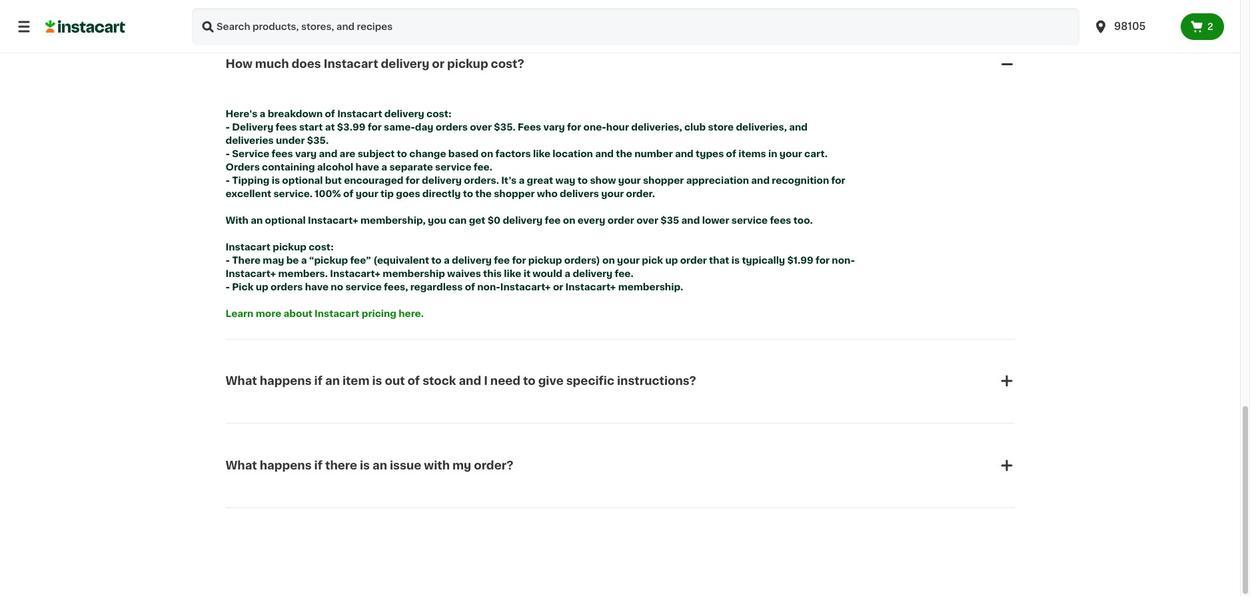 Task type: describe. For each thing, give the bounding box(es) containing it.
learn
[[226, 309, 254, 318]]

no
[[331, 282, 343, 292]]

pricing
[[362, 309, 397, 318]]

your inside instacart pickup cost: - there may be a "pickup fee" (equivalent to a delivery fee for pickup orders) on your pick up order that is typically $1.99 for non- instacart+ members. instacart+ membership waives this like it would a delivery fee. - pick up orders have no service fees, regardless of non-instacart+ or instacart+ membership.
[[617, 256, 640, 265]]

appreciation
[[686, 176, 749, 185]]

members.
[[278, 269, 328, 278]]

would
[[533, 269, 563, 278]]

delivery inside dropdown button
[[381, 59, 429, 69]]

and up cart.
[[789, 122, 808, 132]]

0 horizontal spatial $35.
[[307, 136, 329, 145]]

how much does instacart delivery or pickup cost? button
[[226, 40, 1015, 88]]

here.
[[399, 309, 424, 318]]

instacart+ down there on the left top of page
[[226, 269, 276, 278]]

delivers
[[560, 189, 599, 198]]

service.
[[274, 189, 313, 198]]

goes
[[396, 189, 420, 198]]

of up at
[[325, 109, 335, 118]]

service inside "here's a breakdown of instacart delivery cost: - delivery fees start at $3.99 for same-day orders over $35. fees vary for one-hour deliveries, club store deliveries, and deliveries under $35. - service fees vary and are subject to change based on factors like location and the number and types of items in your cart. orders containing alcohol have a separate service fee. - tipping is optional but encouraged for delivery orders. it's a great way to show your shopper appreciation and recognition for excellent service. 100% of your tip goes directly to the shopper who delivers your order."
[[435, 162, 472, 172]]

have inside "here's a breakdown of instacart delivery cost: - delivery fees start at $3.99 for same-day orders over $35. fees vary for one-hour deliveries, club store deliveries, and deliveries under $35. - service fees vary and are subject to change based on factors like location and the number and types of items in your cart. orders containing alcohol have a separate service fee. - tipping is optional but encouraged for delivery orders. it's a great way to show your shopper appreciation and recognition for excellent service. 100% of your tip goes directly to the shopper who delivers your order."
[[356, 162, 379, 172]]

1 horizontal spatial the
[[616, 149, 632, 158]]

for right $1.99
[[816, 256, 830, 265]]

specific
[[566, 376, 614, 387]]

day
[[415, 122, 434, 132]]

for left one-
[[567, 122, 581, 132]]

based
[[448, 149, 479, 158]]

(equivalent
[[373, 256, 429, 265]]

types
[[696, 149, 724, 158]]

order?
[[474, 460, 514, 471]]

my
[[453, 460, 471, 471]]

$3.99
[[337, 122, 366, 132]]

issue
[[390, 460, 421, 471]]

separate
[[389, 162, 433, 172]]

5 - from the top
[[226, 282, 230, 292]]

what happens if there is an issue with my order?
[[226, 460, 514, 471]]

same-
[[384, 122, 415, 132]]

stock
[[423, 376, 456, 387]]

a right it's
[[519, 176, 525, 185]]

what happens if an item is out of stock and i need to give specific instructions? button
[[226, 357, 1015, 405]]

way
[[555, 176, 575, 185]]

what happens if an item is out of stock and i need to give specific instructions?
[[226, 376, 696, 387]]

here's
[[226, 109, 257, 118]]

orders)
[[564, 256, 600, 265]]

this
[[483, 269, 502, 278]]

regardless
[[410, 282, 463, 292]]

orders inside instacart pickup cost: - there may be a "pickup fee" (equivalent to a delivery fee for pickup orders) on your pick up order that is typically $1.99 for non- instacart+ members. instacart+ membership waives this like it would a delivery fee. - pick up orders have no service fees, regardless of non-instacart+ or instacart+ membership.
[[271, 282, 303, 292]]

i
[[484, 376, 488, 387]]

1 horizontal spatial an
[[325, 376, 340, 387]]

0 vertical spatial shopper
[[643, 176, 684, 185]]

instacart logo image
[[45, 19, 125, 35]]

cart.
[[805, 149, 828, 158]]

subject
[[358, 149, 395, 158]]

to up separate
[[397, 149, 407, 158]]

your right the in
[[780, 149, 802, 158]]

under
[[276, 136, 305, 145]]

3 - from the top
[[226, 176, 230, 185]]

and down items
[[751, 176, 770, 185]]

1 vertical spatial optional
[[265, 216, 306, 225]]

here's a breakdown of instacart delivery cost: - delivery fees start at $3.99 for same-day orders over $35. fees vary for one-hour deliveries, club store deliveries, and deliveries under $35. - service fees vary and are subject to change based on factors like location and the number and types of items in your cart. orders containing alcohol have a separate service fee. - tipping is optional but encouraged for delivery orders. it's a great way to show your shopper appreciation and recognition for excellent service. 100% of your tip goes directly to the shopper who delivers your order.
[[226, 109, 848, 198]]

item
[[343, 376, 370, 387]]

instacart inside instacart pickup cost: - there may be a "pickup fee" (equivalent to a delivery fee for pickup orders) on your pick up order that is typically $1.99 for non- instacart+ members. instacart+ membership waives this like it would a delivery fee. - pick up orders have no service fees, regardless of non-instacart+ or instacart+ membership.
[[226, 242, 271, 252]]

2 button
[[1181, 13, 1224, 40]]

you
[[428, 216, 446, 225]]

more
[[256, 309, 281, 318]]

"pickup
[[309, 256, 348, 265]]

get
[[469, 216, 486, 225]]

2 horizontal spatial service
[[732, 216, 768, 225]]

who
[[537, 189, 558, 198]]

tip
[[381, 189, 394, 198]]

directly
[[422, 189, 461, 198]]

orders
[[226, 162, 260, 172]]

may
[[263, 256, 284, 265]]

it
[[524, 269, 531, 278]]

your up the order.
[[618, 176, 641, 185]]

0 vertical spatial order
[[608, 216, 634, 225]]

start
[[299, 122, 323, 132]]

does
[[292, 59, 321, 69]]

your down show
[[601, 189, 624, 198]]

membership,
[[361, 216, 426, 225]]

0 vertical spatial vary
[[544, 122, 565, 132]]

and inside dropdown button
[[459, 376, 481, 387]]

can
[[449, 216, 467, 225]]

change
[[409, 149, 446, 158]]

fee. inside "here's a breakdown of instacart delivery cost: - delivery fees start at $3.99 for same-day orders over $35. fees vary for one-hour deliveries, club store deliveries, and deliveries under $35. - service fees vary and are subject to change based on factors like location and the number and types of items in your cart. orders containing alcohol have a separate service fee. - tipping is optional but encouraged for delivery orders. it's a great way to show your shopper appreciation and recognition for excellent service. 100% of your tip goes directly to the shopper who delivers your order."
[[474, 162, 492, 172]]

0 horizontal spatial an
[[251, 216, 263, 225]]

be
[[286, 256, 299, 265]]

items
[[739, 149, 766, 158]]

4 - from the top
[[226, 256, 230, 265]]

instacart+ down "it"
[[500, 282, 551, 292]]

orders inside "here's a breakdown of instacart delivery cost: - delivery fees start at $3.99 for same-day orders over $35. fees vary for one-hour deliveries, club store deliveries, and deliveries under $35. - service fees vary and are subject to change based on factors like location and the number and types of items in your cart. orders containing alcohol have a separate service fee. - tipping is optional but encouraged for delivery orders. it's a great way to show your shopper appreciation and recognition for excellent service. 100% of your tip goes directly to the shopper who delivers your order."
[[436, 122, 468, 132]]

need
[[490, 376, 521, 387]]

order.
[[626, 189, 655, 198]]

waives
[[447, 269, 481, 278]]

there
[[325, 460, 357, 471]]

a up "delivery"
[[260, 109, 266, 118]]

encouraged
[[344, 176, 404, 185]]

every
[[578, 216, 605, 225]]

great
[[527, 176, 553, 185]]

cost?
[[491, 59, 524, 69]]

location
[[553, 149, 593, 158]]

or inside dropdown button
[[432, 59, 445, 69]]

like inside "here's a breakdown of instacart delivery cost: - delivery fees start at $3.99 for same-day orders over $35. fees vary for one-hour deliveries, club store deliveries, and deliveries under $35. - service fees vary and are subject to change based on factors like location and the number and types of items in your cart. orders containing alcohol have a separate service fee. - tipping is optional but encouraged for delivery orders. it's a great way to show your shopper appreciation and recognition for excellent service. 100% of your tip goes directly to the shopper who delivers your order."
[[533, 149, 551, 158]]

order inside instacart pickup cost: - there may be a "pickup fee" (equivalent to a delivery fee for pickup orders) on your pick up order that is typically $1.99 for non- instacart+ members. instacart+ membership waives this like it would a delivery fee. - pick up orders have no service fees, regardless of non-instacart+ or instacart+ membership.
[[680, 256, 707, 265]]

recognition
[[772, 176, 829, 185]]

instacart down no
[[315, 309, 360, 318]]

there
[[232, 256, 261, 265]]

containing
[[262, 162, 315, 172]]

to down orders.
[[463, 189, 473, 198]]

much
[[255, 59, 289, 69]]

if for there
[[314, 460, 323, 471]]

it's
[[501, 176, 517, 185]]

for up "it"
[[512, 256, 526, 265]]

is right there
[[360, 460, 370, 471]]

hour
[[606, 122, 629, 132]]

fee inside instacart pickup cost: - there may be a "pickup fee" (equivalent to a delivery fee for pickup orders) on your pick up order that is typically $1.99 for non- instacart+ members. instacart+ membership waives this like it would a delivery fee. - pick up orders have no service fees, regardless of non-instacart+ or instacart+ membership.
[[494, 256, 510, 265]]

delivery
[[232, 122, 273, 132]]



Task type: locate. For each thing, give the bounding box(es) containing it.
0 horizontal spatial or
[[432, 59, 445, 69]]

deliveries
[[226, 136, 274, 145]]

0 vertical spatial what
[[226, 376, 257, 387]]

$1.99
[[787, 256, 814, 265]]

0 vertical spatial if
[[314, 376, 323, 387]]

optional inside "here's a breakdown of instacart delivery cost: - delivery fees start at $3.99 for same-day orders over $35. fees vary for one-hour deliveries, club store deliveries, and deliveries under $35. - service fees vary and are subject to change based on factors like location and the number and types of items in your cart. orders containing alcohol have a separate service fee. - tipping is optional but encouraged for delivery orders. it's a great way to show your shopper appreciation and recognition for excellent service. 100% of your tip goes directly to the shopper who delivers your order."
[[282, 176, 323, 185]]

for down separate
[[406, 176, 420, 185]]

instacart+ down "100%"
[[308, 216, 358, 225]]

service right no
[[345, 282, 382, 292]]

1 horizontal spatial $35.
[[494, 122, 516, 132]]

and right $35
[[682, 216, 700, 225]]

if left there
[[314, 460, 323, 471]]

of inside instacart pickup cost: - there may be a "pickup fee" (equivalent to a delivery fee for pickup orders) on your pick up order that is typically $1.99 for non- instacart+ members. instacart+ membership waives this like it would a delivery fee. - pick up orders have no service fees, regardless of non-instacart+ or instacart+ membership.
[[465, 282, 475, 292]]

to up membership
[[431, 256, 442, 265]]

1 vertical spatial shopper
[[494, 189, 535, 198]]

a right be
[[301, 256, 307, 265]]

an left 'item'
[[325, 376, 340, 387]]

or up day
[[432, 59, 445, 69]]

have down members.
[[305, 282, 329, 292]]

up right pick
[[665, 256, 678, 265]]

is inside "here's a breakdown of instacart delivery cost: - delivery fees start at $3.99 for same-day orders over $35. fees vary for one-hour deliveries, club store deliveries, and deliveries under $35. - service fees vary and are subject to change based on factors like location and the number and types of items in your cart. orders containing alcohol have a separate service fee. - tipping is optional but encouraged for delivery orders. it's a great way to show your shopper appreciation and recognition for excellent service. 100% of your tip goes directly to the shopper who delivers your order."
[[272, 176, 280, 185]]

0 vertical spatial service
[[435, 162, 472, 172]]

None search field
[[192, 8, 1080, 45]]

fee. up orders.
[[474, 162, 492, 172]]

non- right $1.99
[[832, 256, 855, 265]]

instacart+ down fee"
[[330, 269, 381, 278]]

up right pick in the left top of the page
[[256, 282, 268, 292]]

1 vertical spatial an
[[325, 376, 340, 387]]

like left "it"
[[504, 269, 521, 278]]

have
[[356, 162, 379, 172], [305, 282, 329, 292]]

- down orders
[[226, 176, 230, 185]]

instructions?
[[617, 376, 696, 387]]

0 horizontal spatial non-
[[477, 282, 500, 292]]

1 horizontal spatial cost:
[[427, 109, 452, 118]]

0 vertical spatial non-
[[832, 256, 855, 265]]

1 vertical spatial the
[[475, 189, 492, 198]]

pickup up be
[[273, 242, 307, 252]]

2 horizontal spatial on
[[603, 256, 615, 265]]

to up delivers
[[578, 176, 588, 185]]

- down here's
[[226, 122, 230, 132]]

an right the with
[[251, 216, 263, 225]]

your left pick
[[617, 256, 640, 265]]

for right $3.99
[[368, 122, 382, 132]]

98105 button
[[1085, 8, 1181, 45]]

0 vertical spatial optional
[[282, 176, 323, 185]]

98105 button
[[1093, 8, 1173, 45]]

instacart inside dropdown button
[[324, 59, 378, 69]]

pickup up would
[[528, 256, 562, 265]]

- left pick in the left top of the page
[[226, 282, 230, 292]]

service inside instacart pickup cost: - there may be a "pickup fee" (equivalent to a delivery fee for pickup orders) on your pick up order that is typically $1.99 for non- instacart+ members. instacart+ membership waives this like it would a delivery fee. - pick up orders have no service fees, regardless of non-instacart+ or instacart+ membership.
[[345, 282, 382, 292]]

0 vertical spatial over
[[470, 122, 492, 132]]

1 vertical spatial happens
[[260, 460, 312, 471]]

1 vertical spatial vary
[[295, 149, 317, 158]]

1 vertical spatial like
[[504, 269, 521, 278]]

pickup left cost?
[[447, 59, 488, 69]]

fees up under
[[276, 122, 297, 132]]

2 deliveries, from the left
[[736, 122, 787, 132]]

1 if from the top
[[314, 376, 323, 387]]

$35
[[661, 216, 679, 225]]

2 if from the top
[[314, 460, 323, 471]]

1 vertical spatial on
[[563, 216, 576, 225]]

orders.
[[464, 176, 499, 185]]

fee.
[[474, 162, 492, 172], [615, 269, 634, 278]]

a down orders)
[[565, 269, 571, 278]]

over inside "here's a breakdown of instacart delivery cost: - delivery fees start at $3.99 for same-day orders over $35. fees vary for one-hour deliveries, club store deliveries, and deliveries under $35. - service fees vary and are subject to change based on factors like location and the number and types of items in your cart. orders containing alcohol have a separate service fee. - tipping is optional but encouraged for delivery orders. it's a great way to show your shopper appreciation and recognition for excellent service. 100% of your tip goes directly to the shopper who delivers your order."
[[470, 122, 492, 132]]

fee. up membership.
[[615, 269, 634, 278]]

1 horizontal spatial non-
[[832, 256, 855, 265]]

0 horizontal spatial have
[[305, 282, 329, 292]]

factors
[[496, 149, 531, 158]]

1 vertical spatial order
[[680, 256, 707, 265]]

fee up "this"
[[494, 256, 510, 265]]

2 vertical spatial service
[[345, 282, 382, 292]]

breakdown
[[268, 109, 323, 118]]

a up waives
[[444, 256, 450, 265]]

have up encouraged on the top left of the page
[[356, 162, 379, 172]]

0 horizontal spatial service
[[345, 282, 382, 292]]

an
[[251, 216, 263, 225], [325, 376, 340, 387], [373, 460, 387, 471]]

lower
[[702, 216, 729, 225]]

fees
[[518, 122, 541, 132]]

1 vertical spatial if
[[314, 460, 323, 471]]

0 horizontal spatial fee
[[494, 256, 510, 265]]

deliveries, up items
[[736, 122, 787, 132]]

fees up containing
[[272, 149, 293, 158]]

on inside "here's a breakdown of instacart delivery cost: - delivery fees start at $3.99 for same-day orders over $35. fees vary for one-hour deliveries, club store deliveries, and deliveries under $35. - service fees vary and are subject to change based on factors like location and the number and types of items in your cart. orders containing alcohol have a separate service fee. - tipping is optional but encouraged for delivery orders. it's a great way to show your shopper appreciation and recognition for excellent service. 100% of your tip goes directly to the shopper who delivers your order."
[[481, 149, 493, 158]]

shopper down it's
[[494, 189, 535, 198]]

orders down members.
[[271, 282, 303, 292]]

0 horizontal spatial over
[[470, 122, 492, 132]]

or down would
[[553, 282, 563, 292]]

0 horizontal spatial order
[[608, 216, 634, 225]]

to left give
[[523, 376, 536, 387]]

of down waives
[[465, 282, 475, 292]]

if inside what happens if there is an issue with my order? dropdown button
[[314, 460, 323, 471]]

0 vertical spatial pickup
[[447, 59, 488, 69]]

if inside 'what happens if an item is out of stock and i need to give specific instructions?' dropdown button
[[314, 376, 323, 387]]

1 horizontal spatial deliveries,
[[736, 122, 787, 132]]

2 vertical spatial an
[[373, 460, 387, 471]]

1 vertical spatial have
[[305, 282, 329, 292]]

learn more about instacart pricing here. link
[[226, 309, 424, 318]]

to inside instacart pickup cost: - there may be a "pickup fee" (equivalent to a delivery fee for pickup orders) on your pick up order that is typically $1.99 for non- instacart+ members. instacart+ membership waives this like it would a delivery fee. - pick up orders have no service fees, regardless of non-instacart+ or instacart+ membership.
[[431, 256, 442, 265]]

1 horizontal spatial vary
[[544, 122, 565, 132]]

fee"
[[350, 256, 371, 265]]

but
[[325, 176, 342, 185]]

happens for an
[[260, 376, 312, 387]]

0 vertical spatial fee.
[[474, 162, 492, 172]]

with
[[226, 216, 249, 225]]

order left that
[[680, 256, 707, 265]]

1 vertical spatial orders
[[271, 282, 303, 292]]

cost: up "pickup
[[309, 242, 334, 252]]

0 vertical spatial orders
[[436, 122, 468, 132]]

1 what from the top
[[226, 376, 257, 387]]

instacart up $3.99
[[337, 109, 382, 118]]

or inside instacart pickup cost: - there may be a "pickup fee" (equivalent to a delivery fee for pickup orders) on your pick up order that is typically $1.99 for non- instacart+ members. instacart+ membership waives this like it would a delivery fee. - pick up orders have no service fees, regardless of non-instacart+ or instacart+ membership.
[[553, 282, 563, 292]]

of inside dropdown button
[[408, 376, 420, 387]]

tipping
[[232, 176, 270, 185]]

1 deliveries, from the left
[[631, 122, 682, 132]]

- up orders
[[226, 149, 230, 158]]

happens
[[260, 376, 312, 387], [260, 460, 312, 471]]

cost: inside instacart pickup cost: - there may be a "pickup fee" (equivalent to a delivery fee for pickup orders) on your pick up order that is typically $1.99 for non- instacart+ members. instacart+ membership waives this like it would a delivery fee. - pick up orders have no service fees, regardless of non-instacart+ or instacart+ membership.
[[309, 242, 334, 252]]

1 vertical spatial fee.
[[615, 269, 634, 278]]

1 horizontal spatial on
[[563, 216, 576, 225]]

Search field
[[192, 8, 1080, 45]]

service right lower
[[732, 216, 768, 225]]

instacart pickup cost: - there may be a "pickup fee" (equivalent to a delivery fee for pickup orders) on your pick up order that is typically $1.99 for non- instacart+ members. instacart+ membership waives this like it would a delivery fee. - pick up orders have no service fees, regardless of non-instacart+ or instacart+ membership.
[[226, 242, 855, 292]]

over left $35
[[637, 216, 658, 225]]

1 horizontal spatial service
[[435, 162, 472, 172]]

the down hour
[[616, 149, 632, 158]]

membership
[[383, 269, 445, 278]]

2
[[1208, 22, 1214, 31]]

1 vertical spatial $35.
[[307, 136, 329, 145]]

non- down "this"
[[477, 282, 500, 292]]

is left out
[[372, 376, 382, 387]]

1 vertical spatial cost:
[[309, 242, 334, 252]]

1 vertical spatial fee
[[494, 256, 510, 265]]

0 vertical spatial up
[[665, 256, 678, 265]]

the down orders.
[[475, 189, 492, 198]]

store
[[708, 122, 734, 132]]

2 vertical spatial pickup
[[528, 256, 562, 265]]

0 horizontal spatial vary
[[295, 149, 317, 158]]

if left 'item'
[[314, 376, 323, 387]]

1 vertical spatial over
[[637, 216, 658, 225]]

cost:
[[427, 109, 452, 118], [309, 242, 334, 252]]

your down encouraged on the top left of the page
[[356, 189, 378, 198]]

0 horizontal spatial on
[[481, 149, 493, 158]]

if for an
[[314, 376, 323, 387]]

1 vertical spatial up
[[256, 282, 268, 292]]

0 vertical spatial cost:
[[427, 109, 452, 118]]

deliveries,
[[631, 122, 682, 132], [736, 122, 787, 132]]

instacart+
[[308, 216, 358, 225], [226, 269, 276, 278], [330, 269, 381, 278], [500, 282, 551, 292], [566, 282, 616, 292]]

vary right fees
[[544, 122, 565, 132]]

what for what happens if an item is out of stock and i need to give specific instructions?
[[226, 376, 257, 387]]

a
[[260, 109, 266, 118], [381, 162, 387, 172], [519, 176, 525, 185], [301, 256, 307, 265], [444, 256, 450, 265], [565, 269, 571, 278]]

of right out
[[408, 376, 420, 387]]

membership.
[[618, 282, 683, 292]]

happens for there
[[260, 460, 312, 471]]

how much does instacart delivery or pickup cost?
[[226, 59, 524, 69]]

1 horizontal spatial shopper
[[643, 176, 684, 185]]

an left "issue"
[[373, 460, 387, 471]]

2 horizontal spatial pickup
[[528, 256, 562, 265]]

$35. left fees
[[494, 122, 516, 132]]

is down containing
[[272, 176, 280, 185]]

2 happens from the top
[[260, 460, 312, 471]]

like up great at the left
[[533, 149, 551, 158]]

instacart up there on the left top of page
[[226, 242, 271, 252]]

on inside instacart pickup cost: - there may be a "pickup fee" (equivalent to a delivery fee for pickup orders) on your pick up order that is typically $1.99 for non- instacart+ members. instacart+ membership waives this like it would a delivery fee. - pick up orders have no service fees, regardless of non-instacart+ or instacart+ membership.
[[603, 256, 615, 265]]

0 horizontal spatial cost:
[[309, 242, 334, 252]]

pickup inside dropdown button
[[447, 59, 488, 69]]

0 vertical spatial the
[[616, 149, 632, 158]]

instacart inside "here's a breakdown of instacart delivery cost: - delivery fees start at $3.99 for same-day orders over $35. fees vary for one-hour deliveries, club store deliveries, and deliveries under $35. - service fees vary and are subject to change based on factors like location and the number and types of items in your cart. orders containing alcohol have a separate service fee. - tipping is optional but encouraged for delivery orders. it's a great way to show your shopper appreciation and recognition for excellent service. 100% of your tip goes directly to the shopper who delivers your order."
[[337, 109, 382, 118]]

how
[[226, 59, 253, 69]]

on left every
[[563, 216, 576, 225]]

2 horizontal spatial an
[[373, 460, 387, 471]]

0 vertical spatial have
[[356, 162, 379, 172]]

excellent
[[226, 189, 271, 198]]

over up based
[[470, 122, 492, 132]]

is inside instacart pickup cost: - there may be a "pickup fee" (equivalent to a delivery fee for pickup orders) on your pick up order that is typically $1.99 for non- instacart+ members. instacart+ membership waives this like it would a delivery fee. - pick up orders have no service fees, regardless of non-instacart+ or instacart+ membership.
[[732, 256, 740, 265]]

1 happens from the top
[[260, 376, 312, 387]]

shopper
[[643, 176, 684, 185], [494, 189, 535, 198]]

deliveries, up number
[[631, 122, 682, 132]]

and left types
[[675, 149, 694, 158]]

shopper up the order.
[[643, 176, 684, 185]]

0 vertical spatial like
[[533, 149, 551, 158]]

0 horizontal spatial deliveries,
[[631, 122, 682, 132]]

with an optional instacart+ membership, you can get $0 delivery fee on every order over $35 and lower service fees too.
[[226, 216, 813, 225]]

0 vertical spatial $35.
[[494, 122, 516, 132]]

order
[[608, 216, 634, 225], [680, 256, 707, 265]]

orders right day
[[436, 122, 468, 132]]

1 horizontal spatial pickup
[[447, 59, 488, 69]]

1 vertical spatial what
[[226, 460, 257, 471]]

0 horizontal spatial the
[[475, 189, 492, 198]]

2 vertical spatial on
[[603, 256, 615, 265]]

pick
[[232, 282, 254, 292]]

0 horizontal spatial shopper
[[494, 189, 535, 198]]

1 horizontal spatial fee
[[545, 216, 561, 225]]

optional
[[282, 176, 323, 185], [265, 216, 306, 225]]

non-
[[832, 256, 855, 265], [477, 282, 500, 292]]

1 horizontal spatial have
[[356, 162, 379, 172]]

one-
[[583, 122, 606, 132]]

1 vertical spatial fees
[[272, 149, 293, 158]]

what happens if there is an issue with my order? button
[[226, 442, 1015, 490]]

1 - from the top
[[226, 122, 230, 132]]

your
[[780, 149, 802, 158], [618, 176, 641, 185], [356, 189, 378, 198], [601, 189, 624, 198], [617, 256, 640, 265]]

$35. down start
[[307, 136, 329, 145]]

service
[[435, 162, 472, 172], [732, 216, 768, 225], [345, 282, 382, 292]]

like inside instacart pickup cost: - there may be a "pickup fee" (equivalent to a delivery fee for pickup orders) on your pick up order that is typically $1.99 for non- instacart+ members. instacart+ membership waives this like it would a delivery fee. - pick up orders have no service fees, regardless of non-instacart+ or instacart+ membership.
[[504, 269, 521, 278]]

order right every
[[608, 216, 634, 225]]

1 horizontal spatial orders
[[436, 122, 468, 132]]

with
[[424, 460, 450, 471]]

what
[[226, 376, 257, 387], [226, 460, 257, 471]]

1 horizontal spatial or
[[553, 282, 563, 292]]

98105
[[1114, 21, 1146, 31]]

0 vertical spatial or
[[432, 59, 445, 69]]

2 what from the top
[[226, 460, 257, 471]]

100%
[[315, 189, 341, 198]]

in
[[768, 149, 778, 158]]

are
[[340, 149, 356, 158]]

on right based
[[481, 149, 493, 158]]

0 horizontal spatial like
[[504, 269, 521, 278]]

pick
[[642, 256, 663, 265]]

at
[[325, 122, 335, 132]]

1 horizontal spatial up
[[665, 256, 678, 265]]

2 vertical spatial fees
[[770, 216, 791, 225]]

0 horizontal spatial up
[[256, 282, 268, 292]]

0 horizontal spatial fee.
[[474, 162, 492, 172]]

instacart+ down orders)
[[566, 282, 616, 292]]

1 vertical spatial or
[[553, 282, 563, 292]]

fees,
[[384, 282, 408, 292]]

2 - from the top
[[226, 149, 230, 158]]

1 horizontal spatial fee.
[[615, 269, 634, 278]]

fee down who
[[545, 216, 561, 225]]

that
[[709, 256, 729, 265]]

1 horizontal spatial over
[[637, 216, 658, 225]]

-
[[226, 122, 230, 132], [226, 149, 230, 158], [226, 176, 230, 185], [226, 256, 230, 265], [226, 282, 230, 292]]

about
[[284, 309, 312, 318]]

- left there on the left top of page
[[226, 256, 230, 265]]

0 vertical spatial on
[[481, 149, 493, 158]]

1 horizontal spatial like
[[533, 149, 551, 158]]

too.
[[794, 216, 813, 225]]

and up show
[[595, 149, 614, 158]]

0 horizontal spatial orders
[[271, 282, 303, 292]]

service
[[232, 149, 269, 158]]

and left i
[[459, 376, 481, 387]]

$35.
[[494, 122, 516, 132], [307, 136, 329, 145]]

learn more about instacart pricing here.
[[226, 309, 424, 318]]

0 horizontal spatial pickup
[[273, 242, 307, 252]]

to inside 'what happens if an item is out of stock and i need to give specific instructions?' dropdown button
[[523, 376, 536, 387]]

delivery
[[381, 59, 429, 69], [384, 109, 424, 118], [422, 176, 462, 185], [503, 216, 543, 225], [452, 256, 492, 265], [573, 269, 613, 278]]

optional up service.
[[282, 176, 323, 185]]

service down based
[[435, 162, 472, 172]]

of right "100%"
[[343, 189, 354, 198]]

0 vertical spatial an
[[251, 216, 263, 225]]

is right that
[[732, 256, 740, 265]]

optional down service.
[[265, 216, 306, 225]]

1 vertical spatial pickup
[[273, 242, 307, 252]]

a down subject
[[381, 162, 387, 172]]

what for what happens if there is an issue with my order?
[[226, 460, 257, 471]]

of
[[325, 109, 335, 118], [726, 149, 736, 158], [343, 189, 354, 198], [465, 282, 475, 292], [408, 376, 420, 387]]

vary down under
[[295, 149, 317, 158]]

fees left too.
[[770, 216, 791, 225]]

cost: inside "here's a breakdown of instacart delivery cost: - delivery fees start at $3.99 for same-day orders over $35. fees vary for one-hour deliveries, club store deliveries, and deliveries under $35. - service fees vary and are subject to change based on factors like location and the number and types of items in your cart. orders containing alcohol have a separate service fee. - tipping is optional but encouraged for delivery orders. it's a great way to show your shopper appreciation and recognition for excellent service. 100% of your tip goes directly to the shopper who delivers your order."
[[427, 109, 452, 118]]

instacart right does
[[324, 59, 378, 69]]

1 horizontal spatial order
[[680, 256, 707, 265]]

fee. inside instacart pickup cost: - there may be a "pickup fee" (equivalent to a delivery fee for pickup orders) on your pick up order that is typically $1.99 for non- instacart+ members. instacart+ membership waives this like it would a delivery fee. - pick up orders have no service fees, regardless of non-instacart+ or instacart+ membership.
[[615, 269, 634, 278]]

1 vertical spatial service
[[732, 216, 768, 225]]

and up the alcohol
[[319, 149, 337, 158]]

1 vertical spatial non-
[[477, 282, 500, 292]]

0 vertical spatial fees
[[276, 122, 297, 132]]

have inside instacart pickup cost: - there may be a "pickup fee" (equivalent to a delivery fee for pickup orders) on your pick up order that is typically $1.99 for non- instacart+ members. instacart+ membership waives this like it would a delivery fee. - pick up orders have no service fees, regardless of non-instacart+ or instacart+ membership.
[[305, 282, 329, 292]]

0 vertical spatial happens
[[260, 376, 312, 387]]

of left items
[[726, 149, 736, 158]]

orders
[[436, 122, 468, 132], [271, 282, 303, 292]]

for right recognition on the top
[[831, 176, 846, 185]]

0 vertical spatial fee
[[545, 216, 561, 225]]



Task type: vqa. For each thing, say whether or not it's contained in the screenshot.
cart.
yes



